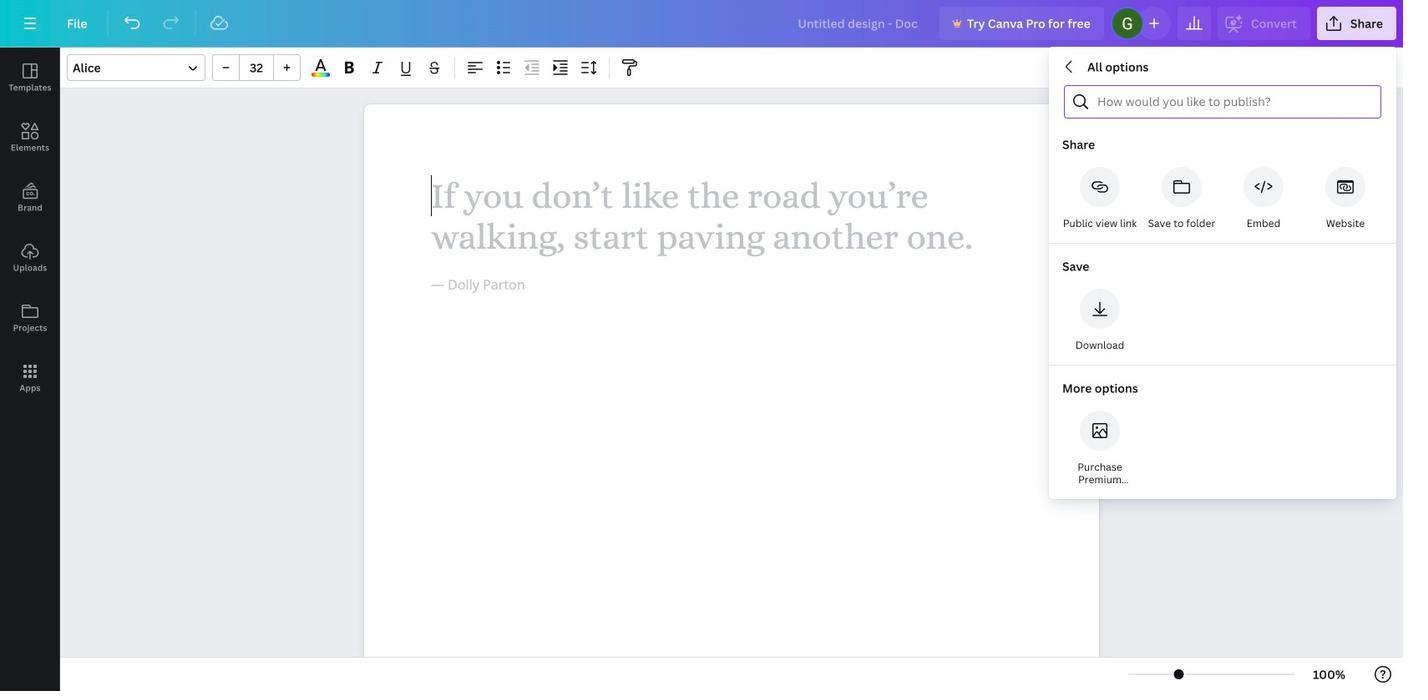 Task type: describe. For each thing, give the bounding box(es) containing it.
How would you like to publish? search field
[[1098, 86, 1371, 118]]

– – number field
[[245, 60, 268, 76]]

Design title text field
[[785, 7, 933, 40]]



Task type: vqa. For each thing, say whether or not it's contained in the screenshot.
– – number field
yes



Task type: locate. For each thing, give the bounding box(es) containing it.
side panel tab list
[[0, 48, 60, 409]]

group
[[212, 54, 301, 81], [1063, 135, 1384, 230], [1063, 257, 1384, 352], [1063, 379, 1384, 486]]

Zoom button
[[1303, 662, 1357, 689]]

None text field
[[364, 104, 1100, 692]]

main menu bar
[[0, 0, 1404, 48]]



